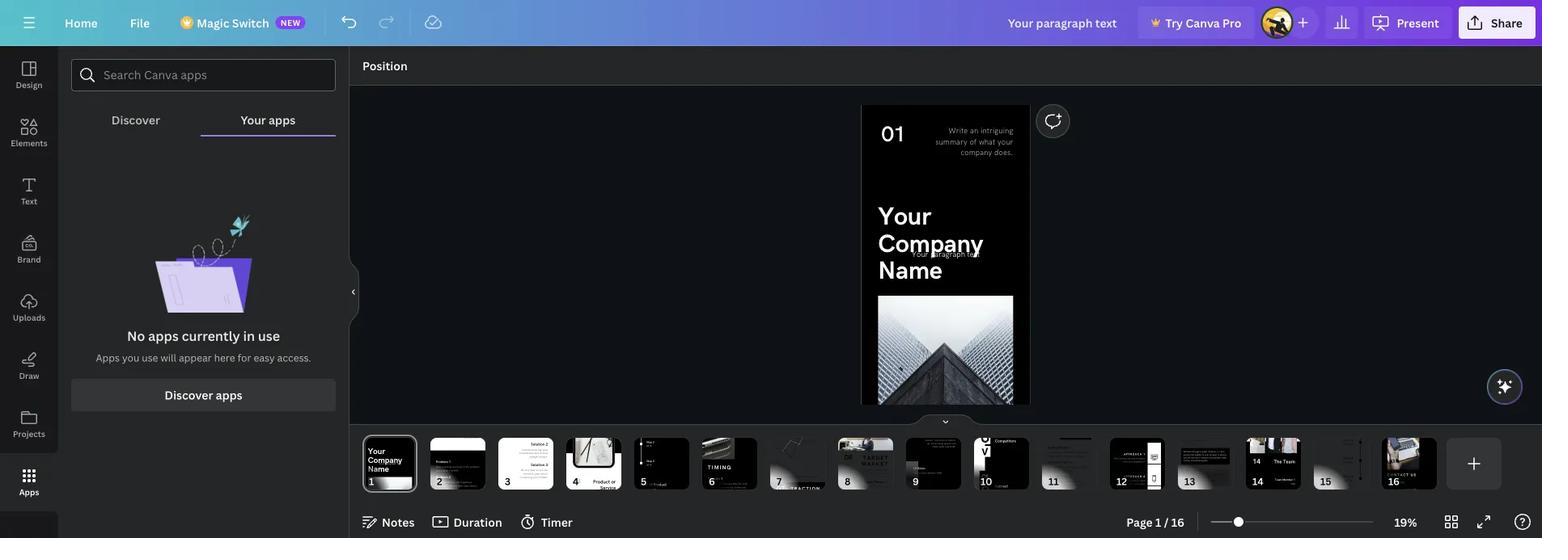 Task type: vqa. For each thing, say whether or not it's contained in the screenshot.


Task type: locate. For each thing, give the bounding box(es) containing it.
product or service
[[593, 480, 616, 492]]

discover for discover
[[112, 112, 160, 127]]

can
[[544, 470, 548, 473], [1054, 481, 1057, 484]]

2020 for 3
[[1348, 462, 1353, 464]]

1 vertical spatial is
[[714, 483, 715, 486]]

apps for your
[[269, 112, 296, 127]]

the up makes
[[1055, 467, 1058, 470]]

traction
[[791, 487, 821, 493]]

apps down projects
[[19, 487, 39, 498]]

their left the "profiles"
[[862, 486, 867, 489]]

1 horizontal spatial for
[[739, 483, 742, 486]]

brand button
[[0, 221, 58, 279]]

0 horizontal spatial on
[[447, 482, 450, 485]]

approach for approach 2
[[1124, 476, 1142, 479]]

1 competitors from the top
[[995, 440, 1016, 444]]

projects
[[13, 429, 45, 440]]

0 horizontal spatial apps
[[148, 328, 179, 345]]

step inside step 2 q2 2020
[[1343, 440, 1351, 443]]

available right serviceable in the right bottom of the page
[[925, 490, 934, 493]]

1 vertical spatial discover
[[165, 388, 213, 403]]

is inside 'timing reason 1 why is "now" the best time for your company to rise and go to the next level?'
[[714, 483, 715, 486]]

0
[[777, 475, 778, 477]]

3 2020 from the top
[[1348, 480, 1353, 482]]

competitive
[[1063, 452, 1075, 455]]

0 horizontal spatial apps
[[19, 487, 39, 498]]

member up 'title'
[[1283, 479, 1293, 482]]

0 vertical spatial can
[[544, 470, 548, 473]]

0 vertical spatial member
[[1283, 479, 1293, 482]]

of inside write an intriguing summary of what your company does.
[[970, 137, 977, 147]]

0 horizontal spatial how
[[451, 482, 455, 485]]

1 horizontal spatial their
[[862, 486, 867, 489]]

competition? inside advantage 1 visualize your competitive advantages usinga quadrant for easy scanning. advantage 2 how is the landscape differentiated and what makes you different. advantage 3 what can you do better than your competition? how will you out-perform them?
[[1048, 484, 1061, 487]]

1 horizontal spatial what
[[1048, 481, 1053, 484]]

2 vertical spatial make
[[1213, 474, 1218, 477]]

0 vertical spatial make
[[1192, 440, 1198, 443]]

your inside your company name
[[878, 202, 932, 232]]

very
[[525, 470, 529, 473]]

timeline,
[[1209, 451, 1217, 454]]

company up level?
[[708, 487, 718, 490]]

is right why
[[714, 483, 715, 486]]

their
[[458, 485, 463, 488], [862, 486, 867, 489]]

target up customers
[[863, 456, 889, 462]]

how inside approach 1 how will you set your company from the competition?
[[1114, 458, 1119, 461]]

3 up birth of product or service
[[653, 460, 654, 464]]

step inside step 3 q3 2020
[[1343, 458, 1351, 461]]

company inside whether through a graph, timeline, or chart, present the viability of your product or service and tell how your company will operate, make money, and achieve goals.
[[1200, 457, 1209, 460]]

a
[[1200, 451, 1201, 454], [442, 466, 443, 469]]

1 vertical spatial problem
[[436, 476, 448, 480]]

are up the 'want'
[[868, 469, 872, 472]]

quadrant
[[1055, 455, 1065, 458]]

how inside whether through a graph, timeline, or chart, present the viability of your product or service and tell how your company will operate, make money, and achieve goals.
[[1191, 457, 1195, 460]]

money, down tell
[[1184, 460, 1191, 463]]

and inside communicate big value conveniences and be truly straight forward.
[[535, 453, 539, 456]]

draw
[[19, 371, 39, 382]]

service inside birth of product or service
[[644, 488, 657, 493]]

3 advantage from the top
[[1048, 476, 1069, 479]]

2 horizontal spatial for
[[1065, 455, 1068, 458]]

use down no at the left bottom
[[142, 352, 158, 365]]

your inside approach 1 how will you set your company from the competition?
[[1131, 458, 1136, 461]]

timing reason 1 why is "now" the best time for your company to rise and go to the next level?
[[708, 465, 747, 493]]

or inside birth of product or service
[[640, 488, 644, 493]]

0 horizontal spatial service
[[600, 486, 616, 492]]

or left chart,
[[1217, 451, 1219, 454]]

item 1 item 2 item 3 item 4 item 5
[[780, 476, 818, 479]]

3 for solution 3
[[546, 464, 548, 468]]

your down jump
[[533, 477, 538, 480]]

0 horizontal spatial is
[[714, 483, 715, 486]]

use
[[258, 328, 280, 345], [142, 352, 158, 365]]

2 vertical spatial are
[[858, 486, 861, 489]]

2 vertical spatial for
[[739, 483, 742, 486]]

differentiated
[[1069, 467, 1083, 470]]

0 horizontal spatial discover
[[112, 112, 160, 127]]

timing
[[708, 465, 732, 472]]

for right here
[[238, 352, 251, 365]]

are up som. in the right bottom of the page
[[952, 443, 956, 446]]

you inside target market who are the customers you want to cater to? target market 1 what are their profiles and visual personas?
[[864, 473, 868, 476]]

1 vertical spatial approach
[[1124, 476, 1142, 479]]

of
[[970, 137, 977, 147], [1202, 454, 1204, 457], [463, 466, 465, 469], [1202, 474, 1204, 477], [649, 483, 653, 488]]

indirect competitors
[[995, 485, 1016, 494]]

q4
[[1344, 480, 1347, 482]]

2 up step 3 q3 2020
[[1352, 440, 1354, 443]]

notes
[[382, 515, 415, 530]]

will down product
[[1209, 457, 1213, 460]]

you inside be very clear so you can smoothly jump next to introducing your product.
[[539, 470, 543, 473]]

problem up the elaborate
[[436, 476, 448, 480]]

and inside 'timing reason 1 why is "now" the best time for your company to rise and go to the next level?'
[[726, 487, 730, 490]]

you up from
[[1123, 458, 1127, 461]]

text button
[[0, 163, 58, 221]]

to right the 'want'
[[875, 473, 877, 476]]

jump
[[534, 473, 540, 476]]

0 vertical spatial approach
[[1124, 453, 1142, 457]]

1 horizontal spatial ways
[[1193, 436, 1199, 439]]

3 up better
[[1070, 476, 1072, 479]]

1 vertical spatial what
[[851, 486, 857, 489]]

1 horizontal spatial competition?
[[1132, 461, 1145, 464]]

Search Canva apps search field
[[104, 60, 303, 91]]

0 horizontal spatial money,
[[1184, 460, 1191, 463]]

solution
[[531, 443, 545, 448], [531, 464, 545, 468]]

their down this
[[458, 485, 463, 488]]

value
[[542, 449, 548, 452]]

step
[[1343, 440, 1351, 443], [647, 441, 652, 445], [1343, 458, 1351, 461], [647, 460, 652, 464], [1343, 476, 1351, 479]]

0 horizontal spatial their
[[458, 485, 463, 488]]

next up product.
[[540, 473, 545, 476]]

0 horizontal spatial 4
[[809, 476, 810, 479]]

a up "viability"
[[1200, 451, 1201, 454]]

of right 'overview'
[[463, 466, 465, 469]]

2 horizontal spatial how
[[1114, 458, 1119, 461]]

for inside 'timing reason 1 why is "now" the best time for your company to rise and go to the next level?'
[[739, 483, 742, 486]]

hide pages image
[[907, 414, 985, 427]]

1 horizontal spatial what
[[1048, 470, 1052, 473]]

new
[[281, 17, 301, 28]]

it
[[449, 470, 451, 473]]

and up solve.
[[476, 433, 480, 436]]

1 inside page 1 / 16 button
[[1156, 515, 1162, 530]]

what
[[1048, 481, 1053, 484], [851, 486, 857, 489]]

the down set in the right of the page
[[1129, 461, 1132, 464]]

to inside approach 2 what's your path to reach your customers?
[[1137, 480, 1139, 483]]

show
[[1183, 436, 1189, 439]]

company
[[961, 148, 992, 158], [455, 433, 465, 436], [1205, 436, 1215, 439], [1200, 457, 1209, 460], [1136, 458, 1145, 461], [708, 487, 718, 490]]

competition? up them?
[[1048, 484, 1061, 487]]

3 for step 3 2019 step 2 2018
[[653, 460, 654, 464]]

the inside advantage 1 visualize your competitive advantages usinga quadrant for easy scanning. advantage 2 how is the landscape differentiated and what makes you different. advantage 3 what can you do better than your competition? how will you out-perform them?
[[1055, 467, 1058, 470]]

write
[[949, 126, 968, 136]]

3 for step 3 q3 2020
[[1352, 458, 1354, 461]]

apps right draw button
[[96, 352, 120, 365]]

1 horizontal spatial on
[[1190, 477, 1192, 480]]

1 vertical spatial member
[[1283, 490, 1293, 493]]

side panel tab list
[[0, 46, 58, 512]]

2 down it
[[449, 476, 451, 480]]

have
[[1190, 474, 1195, 477]]

1 vertical spatial your
[[878, 202, 932, 232]]

who
[[862, 469, 867, 472]]

competitors
[[995, 440, 1016, 444], [995, 490, 1016, 494]]

0 vertical spatial 2020
[[1348, 444, 1353, 446]]

solution up "so"
[[531, 464, 545, 468]]

wants
[[464, 437, 470, 440]]

2020 right "q4"
[[1348, 480, 1353, 482]]

0 vertical spatial apps
[[96, 352, 120, 365]]

0 horizontal spatial for
[[238, 352, 251, 365]]

1 vertical spatial can
[[1054, 481, 1057, 484]]

competition? right from
[[1132, 461, 1145, 464]]

contact
[[1388, 473, 1409, 478]]

step for step 2 q2 2020
[[1343, 440, 1351, 443]]

can up product.
[[544, 470, 548, 473]]

or inside apply the two ways to size the market - top down or bottom up. some sizing jargons are tam, sam, and som.
[[945, 439, 948, 442]]

are left the "profiles"
[[858, 486, 861, 489]]

apps inside no apps currently in use apps you use will appear here for easy access.
[[148, 328, 179, 345]]

magic switch
[[197, 15, 269, 30]]

advantage down makes
[[1048, 476, 1069, 479]]

2 member from the top
[[1283, 490, 1293, 493]]

and down this
[[453, 485, 457, 488]]

1 solution from the top
[[531, 443, 545, 448]]

0 vertical spatial for
[[238, 352, 251, 365]]

your right set in the right of the page
[[1131, 458, 1136, 461]]

competitors for indirect competitors
[[995, 490, 1016, 494]]

0 vertical spatial available
[[919, 472, 927, 475]]

ways up money.
[[1193, 436, 1199, 439]]

to?
[[884, 473, 888, 476]]

to up customers? at the bottom of page
[[1137, 480, 1139, 483]]

market left (sam)
[[934, 490, 941, 493]]

1 vertical spatial next
[[742, 487, 746, 490]]

page
[[1127, 515, 1153, 530]]

-
[[933, 439, 934, 442]]

0 vertical spatial are
[[952, 443, 956, 446]]

item
[[780, 476, 784, 479], [788, 476, 792, 479], [797, 476, 800, 479], [805, 476, 809, 479], [813, 476, 817, 479]]

company inside list 3-5 problems your company observes and wants to solve.
[[455, 433, 465, 436]]

to inside show the ways your company plans to make money.
[[1189, 440, 1191, 443]]

you down who
[[864, 473, 868, 476]]

2020 right q3
[[1348, 462, 1353, 464]]

target up the "profiles"
[[865, 481, 874, 485]]

and down best
[[726, 487, 730, 490]]

3 inside advantage 1 visualize your competitive advantages usinga quadrant for easy scanning. advantage 2 how is the landscape differentiated and what makes you different. advantage 3 what can you do better than your competition? how will you out-perform them?
[[1070, 476, 1072, 479]]

2 solution from the top
[[531, 464, 545, 468]]

4 down step 3 q3 2020
[[1352, 476, 1354, 479]]

2 horizontal spatial apps
[[269, 112, 296, 127]]

your down "viability"
[[1196, 457, 1200, 460]]

money,
[[1184, 460, 1191, 463], [1219, 474, 1226, 477]]

step up "q4"
[[1343, 476, 1351, 479]]

make inside show the ways your company plans to make money.
[[1192, 440, 1198, 443]]

0 horizontal spatial what
[[979, 137, 996, 147]]

2 up differentiated
[[1070, 462, 1072, 465]]

1 vertical spatial available
[[925, 490, 934, 493]]

problem
[[470, 466, 479, 469]]

solution up big
[[531, 443, 545, 448]]

problem up give at the bottom
[[436, 461, 448, 465]]

0 vertical spatial how
[[1114, 458, 1119, 461]]

how inside problem 1 give a striking overview of the problem and explain it briefly. problem 2 elaborate on how this negatively impacts people and their experiences.
[[451, 482, 455, 485]]

0 vertical spatial easy
[[254, 352, 275, 365]]

next inside be very clear so you can smoothly jump next to introducing your product.
[[540, 473, 545, 476]]

of inside if you have plenty of ways to make money, focus on one main method, such as subscription, ads, and transactions.
[[1202, 474, 1204, 477]]

1 horizontal spatial discover
[[165, 388, 213, 403]]

0 horizontal spatial product
[[593, 480, 610, 486]]

0 horizontal spatial use
[[142, 352, 158, 365]]

available inside 53 m serviceable available market (sam)
[[925, 490, 934, 493]]

the up 'rise'
[[723, 483, 727, 486]]

2 competitors from the top
[[995, 490, 1016, 494]]

of down graph,
[[1202, 454, 1204, 457]]

for inside no apps currently in use apps you use will appear here for easy access.
[[238, 352, 251, 365]]

your down path
[[1129, 483, 1133, 486]]

your inside be very clear so you can smoothly jump next to introducing your product.
[[533, 477, 538, 480]]

available for billion
[[919, 472, 927, 475]]

2 vertical spatial apps
[[216, 388, 242, 403]]

transactions.
[[1206, 480, 1219, 483]]

can inside be very clear so you can smoothly jump next to introducing your product.
[[544, 470, 548, 473]]

or left birth
[[611, 480, 616, 486]]

apply
[[924, 436, 930, 439]]

7890
[[1399, 482, 1405, 485]]

company inside approach 1 how will you set your company from the competition?
[[1136, 458, 1145, 461]]

step 3 q3 2020
[[1343, 458, 1354, 464]]

apps inside no apps currently in use apps you use will appear here for easy access.
[[96, 352, 120, 365]]

you inside approach 1 how will you set your company from the competition?
[[1123, 458, 1127, 461]]

1 vertical spatial advantage
[[1048, 462, 1069, 465]]

whether through a graph, timeline, or chart, present the viability of your product or service and tell how your company will operate, make money, and achieve goals.
[[1184, 451, 1227, 463]]

2 up value
[[546, 443, 548, 448]]

what down intriguing
[[979, 137, 996, 147]]

0 vertical spatial apps
[[269, 112, 296, 127]]

1 vertical spatial apps
[[148, 328, 179, 345]]

company down an
[[961, 148, 992, 158]]

company down 3- at left
[[455, 433, 465, 436]]

1 vertical spatial what
[[1048, 470, 1052, 473]]

easy down in in the bottom of the page
[[254, 352, 275, 365]]

company up goals.
[[1200, 457, 1209, 460]]

money.
[[1199, 440, 1207, 443]]

step for step 3 q3 2020
[[1343, 458, 1351, 461]]

to up product.
[[546, 473, 548, 476]]

2 approach from the top
[[1124, 476, 1142, 479]]

their inside target market who are the customers you want to cater to? target market 1 what are their profiles and visual personas?
[[862, 486, 867, 489]]

1 horizontal spatial a
[[1200, 451, 1201, 454]]

service right 04
[[600, 486, 616, 492]]

2020 inside step 2 q2 2020
[[1348, 444, 1353, 446]]

notes button
[[356, 510, 421, 536]]

4 inside step 4 q4 2020
[[1352, 476, 1354, 479]]

is up makes
[[1053, 467, 1054, 470]]

so
[[536, 470, 539, 473]]

do
[[1062, 481, 1065, 484]]

2 4 from the left
[[809, 476, 810, 479]]

1 vertical spatial team
[[1275, 479, 1282, 482]]

market
[[862, 462, 889, 468], [928, 472, 935, 475], [875, 481, 885, 485], [934, 490, 941, 493]]

0 vertical spatial discover
[[112, 112, 160, 127]]

0 vertical spatial advantage
[[1048, 447, 1069, 450]]

conveniences
[[519, 453, 534, 456]]

1 vertical spatial apps
[[19, 487, 39, 498]]

2020 inside step 3 q3 2020
[[1348, 462, 1353, 464]]

1 horizontal spatial can
[[1054, 481, 1057, 484]]

2 2020 from the top
[[1348, 462, 1353, 464]]

will inside approach 1 how will you set your company from the competition?
[[1120, 458, 1123, 461]]

focus
[[1184, 477, 1189, 480]]

Page title text field
[[381, 474, 388, 490]]

and down jargons at bottom right
[[945, 446, 949, 449]]

give
[[436, 466, 441, 469]]

best
[[728, 483, 732, 486]]

advantage 1 visualize your competitive advantages usinga quadrant for easy scanning. advantage 2 how is the landscape differentiated and what makes you different. advantage 3 what can you do better than your competition? how will you out-perform them?
[[1048, 447, 1087, 490]]

1 inside problem 1 give a striking overview of the problem and explain it briefly. problem 2 elaborate on how this negatively impacts people and their experiences.
[[449, 461, 451, 465]]

1 up 'title'
[[1294, 479, 1295, 482]]

1 vertical spatial for
[[1065, 455, 1068, 458]]

the
[[1189, 436, 1193, 439], [931, 436, 934, 439], [953, 436, 956, 439], [1191, 454, 1194, 457], [1129, 461, 1132, 464], [466, 466, 469, 469], [1055, 467, 1058, 470], [872, 469, 876, 472], [723, 483, 727, 486], [737, 487, 741, 490]]

write an intriguing summary of what your company does.
[[936, 126, 1014, 158]]

position
[[363, 58, 408, 73]]

discover button
[[71, 91, 200, 135]]

direct
[[995, 435, 1005, 439]]

to down observes
[[471, 437, 473, 440]]

step up 2018
[[647, 441, 652, 445]]

money, inside whether through a graph, timeline, or chart, present the viability of your product or service and tell how your company will operate, make money, and achieve goals.
[[1184, 460, 1191, 463]]

1 horizontal spatial 5
[[817, 476, 818, 479]]

here
[[214, 352, 235, 365]]

3 item from the left
[[797, 476, 800, 479]]

of right birth
[[649, 483, 653, 488]]

list 3-5 problems your company observes and wants to solve.
[[455, 430, 480, 440]]

and up personas?
[[877, 486, 881, 489]]

will down better
[[1066, 484, 1070, 487]]

2 horizontal spatial make
[[1222, 457, 1227, 460]]

3 down the forward.
[[546, 464, 548, 468]]

to right "plans"
[[1189, 440, 1191, 443]]

your
[[998, 137, 1014, 147], [475, 430, 480, 433], [1199, 436, 1205, 439], [1058, 452, 1062, 455], [1205, 454, 1209, 457], [1196, 457, 1200, 460], [1131, 458, 1136, 461], [533, 477, 538, 480], [1127, 480, 1131, 483], [1077, 481, 1081, 484], [742, 483, 747, 486], [1129, 483, 1133, 486]]

1 vertical spatial are
[[868, 469, 872, 472]]

0 vertical spatial what
[[1048, 481, 1053, 484]]

plenty
[[1195, 474, 1201, 477]]

text
[[21, 196, 37, 207]]

make for money.
[[1192, 440, 1198, 443]]

main menu bar
[[0, 0, 1542, 46]]

19%
[[1395, 515, 1417, 530]]

1 up reach
[[1144, 453, 1146, 457]]

2 down 'title'
[[1294, 490, 1295, 493]]

make
[[1192, 440, 1198, 443], [1222, 457, 1227, 460], [1213, 474, 1218, 477]]

or down birth
[[640, 488, 644, 493]]

0 vertical spatial a
[[1200, 451, 1201, 454]]

to inside list 3-5 problems your company observes and wants to solve.
[[471, 437, 473, 440]]

1 left /
[[1156, 515, 1162, 530]]

2020
[[1348, 444, 1353, 446], [1348, 462, 1353, 464], [1348, 480, 1353, 482]]

0 vertical spatial is
[[1053, 467, 1054, 470]]

service down birth
[[644, 488, 657, 493]]

2 vertical spatial advantage
[[1048, 476, 1069, 479]]

2020 for 4
[[1348, 480, 1353, 482]]

approach up path
[[1124, 476, 1142, 479]]

1 approach from the top
[[1124, 453, 1142, 457]]

0 horizontal spatial ways
[[939, 436, 945, 439]]

on up people
[[447, 482, 450, 485]]

2 inside step 3 2019 step 2 2018
[[653, 441, 654, 445]]

1 vertical spatial 5
[[817, 476, 818, 479]]

0 horizontal spatial next
[[540, 473, 545, 476]]

1 vertical spatial use
[[142, 352, 158, 365]]

0 horizontal spatial are
[[858, 486, 861, 489]]

0 horizontal spatial competition?
[[1048, 484, 1061, 487]]

what left makes
[[1048, 470, 1052, 473]]

will inside advantage 1 visualize your competitive advantages usinga quadrant for easy scanning. advantage 2 how is the landscape differentiated and what makes you different. advantage 3 what can you do better than your competition? how will you out-perform them?
[[1066, 484, 1070, 487]]

the
[[1274, 460, 1282, 465]]

market inside 1.9 billion total available market (tam)
[[928, 472, 935, 475]]

1 horizontal spatial 4
[[1352, 476, 1354, 479]]

1 vertical spatial make
[[1222, 457, 1227, 460]]

you inside no apps currently in use apps you use will appear here for easy access.
[[122, 352, 139, 365]]

step 2 q2 2020
[[1343, 440, 1354, 446]]

your left paragraph
[[912, 251, 929, 260]]

your up does.
[[998, 137, 1014, 147]]

of inside problem 1 give a striking overview of the problem and explain it briefly. problem 2 elaborate on how this negatively impacts people and their experiences.
[[463, 466, 465, 469]]

approach inside approach 2 what's your path to reach your customers?
[[1124, 476, 1142, 479]]

your inside list 3-5 problems your company observes and wants to solve.
[[475, 430, 480, 433]]

1 vertical spatial how
[[1048, 467, 1052, 470]]

0 horizontal spatial easy
[[254, 352, 275, 365]]

1 horizontal spatial is
[[1053, 467, 1054, 470]]

1 horizontal spatial next
[[742, 487, 746, 490]]

you down 'landscape' on the right of the page
[[1060, 470, 1064, 473]]

step up the q2
[[1343, 440, 1351, 443]]

approach inside approach 1 how will you set your company from the competition?
[[1124, 453, 1142, 457]]

0 horizontal spatial can
[[544, 470, 548, 473]]

and right differentiated
[[1083, 467, 1087, 470]]

1 2020 from the top
[[1348, 444, 1353, 446]]

member
[[1283, 479, 1293, 482], [1283, 490, 1293, 493]]

2 inside problem 1 give a striking overview of the problem and explain it briefly. problem 2 elaborate on how this negatively impacts people and their experiences.
[[449, 476, 451, 480]]

2 up reach
[[1144, 476, 1146, 479]]

one
[[1193, 477, 1196, 480]]

make down service
[[1222, 457, 1227, 460]]

1 horizontal spatial make
[[1213, 474, 1218, 477]]

1 vertical spatial competition?
[[1048, 484, 1061, 487]]

1 horizontal spatial easy
[[1069, 455, 1074, 458]]

impacts
[[436, 485, 445, 488]]

0 horizontal spatial a
[[442, 466, 443, 469]]

0 vertical spatial competitors
[[995, 440, 1016, 444]]

are inside apply the two ways to size the market - top down or bottom up. some sizing jargons are tam, sam, and som.
[[952, 443, 956, 446]]

clear
[[530, 470, 536, 473]]

next right go
[[742, 487, 746, 490]]

456-
[[1393, 482, 1399, 485]]

traction 07
[[777, 486, 821, 494]]

your apps
[[241, 112, 296, 127]]

step up q3
[[1343, 458, 1351, 461]]

2 horizontal spatial are
[[952, 443, 956, 446]]

3 inside step 3 2019 step 2 2018
[[653, 460, 654, 464]]

1 horizontal spatial money,
[[1219, 474, 1226, 477]]

1 vertical spatial a
[[442, 466, 443, 469]]

whether
[[1184, 451, 1192, 454]]

make up such
[[1213, 474, 1218, 477]]

team inside 14 the team
[[1283, 460, 1295, 465]]

level?
[[708, 490, 714, 493]]

0 vertical spatial team
[[1283, 460, 1295, 465]]

1 horizontal spatial service
[[644, 488, 657, 493]]

what's
[[1119, 480, 1126, 483]]

different.
[[1064, 470, 1074, 473]]

1 4 from the left
[[1352, 476, 1354, 479]]

1 vertical spatial competitors
[[995, 490, 1016, 494]]

1 vertical spatial how
[[451, 482, 455, 485]]

present
[[1184, 454, 1191, 457]]

ways
[[1193, 436, 1199, 439], [939, 436, 945, 439], [1205, 474, 1209, 477]]

make inside if you have plenty of ways to make money, focus on one main method, such as subscription, ads, and transactions.
[[1213, 474, 1218, 477]]

what inside target market who are the customers you want to cater to? target market 1 what are their profiles and visual personas?
[[851, 486, 857, 489]]

3 inside step 3 q3 2020
[[1352, 458, 1354, 461]]

1 item from the left
[[780, 476, 784, 479]]

1 horizontal spatial product
[[653, 483, 667, 488]]

on up subscription,
[[1190, 477, 1192, 480]]

0 vertical spatial use
[[258, 328, 280, 345]]

2020 inside step 4 q4 2020
[[1348, 480, 1353, 482]]

1 vertical spatial easy
[[1069, 455, 1074, 458]]

of inside whether through a graph, timeline, or chart, present the viability of your product or service and tell how your company will operate, make money, and achieve goals.
[[1202, 454, 1204, 457]]

your up solve.
[[475, 430, 480, 433]]



Task type: describe. For each thing, give the bounding box(es) containing it.
bottom
[[948, 439, 956, 442]]

market up customers
[[862, 462, 889, 468]]

service inside product or service
[[600, 486, 616, 492]]

page 1 image
[[363, 439, 418, 490]]

and down give at the bottom
[[436, 470, 440, 473]]

your inside show the ways your company plans to make money.
[[1199, 436, 1205, 439]]

step 3 2019 step 2 2018
[[647, 441, 654, 467]]

company inside show the ways your company plans to make money.
[[1205, 436, 1215, 439]]

ways inside show the ways your company plans to make money.
[[1193, 436, 1199, 439]]

your inside write an intriguing summary of what your company does.
[[998, 137, 1014, 147]]

1 inside 'timing reason 1 why is "now" the best time for your company to rise and go to the next level?'
[[721, 477, 723, 482]]

and inside target market who are the customers you want to cater to? target market 1 what are their profiles and visual personas?
[[877, 486, 881, 489]]

or up operate,
[[1218, 454, 1220, 457]]

out-
[[1074, 484, 1079, 487]]

big
[[538, 449, 542, 452]]

available for m
[[925, 490, 934, 493]]

5 item from the left
[[813, 476, 817, 479]]

"now"
[[716, 483, 723, 486]]

the up bottom
[[953, 436, 956, 439]]

and inside list 3-5 problems your company observes and wants to solve.
[[476, 433, 480, 436]]

your left path
[[1127, 480, 1131, 483]]

20
[[776, 448, 778, 450]]

makes
[[1053, 470, 1059, 473]]

graph,
[[1202, 451, 1208, 454]]

perform
[[1079, 484, 1087, 487]]

truly
[[543, 453, 548, 456]]

10
[[776, 462, 778, 464]]

and inside if you have plenty of ways to make money, focus on one main method, such as subscription, ads, and transactions.
[[1202, 480, 1205, 483]]

to right go
[[734, 487, 737, 490]]

discover for discover apps
[[165, 388, 213, 403]]

0 horizontal spatial how
[[1048, 467, 1052, 470]]

your up out-
[[1077, 481, 1081, 484]]

on inside problem 1 give a striking overview of the problem and explain it briefly. problem 2 elaborate on how this negatively impacts people and their experiences.
[[447, 482, 450, 485]]

solution for solution 2
[[531, 443, 545, 448]]

2020 for 2
[[1348, 444, 1353, 446]]

1 right 0
[[784, 476, 785, 479]]

team member 1 title team member 2
[[1275, 479, 1295, 493]]

your for apps
[[241, 112, 266, 127]]

1 inside target market who are the customers you want to cater to? target market 1 what are their profiles and visual personas?
[[886, 481, 888, 485]]

rise
[[722, 487, 726, 490]]

2 up traction 07
[[793, 476, 794, 479]]

money, inside if you have plenty of ways to make money, focus on one main method, such as subscription, ads, and transactions.
[[1219, 474, 1226, 477]]

your up quadrant
[[1058, 452, 1062, 455]]

1 horizontal spatial are
[[868, 469, 872, 472]]

the inside approach 1 how will you set your company from the competition?
[[1129, 461, 1132, 464]]

reach
[[1140, 480, 1145, 483]]

achieve
[[1195, 460, 1202, 463]]

product inside birth of product or service
[[653, 483, 667, 488]]

2 vertical spatial team
[[1275, 490, 1282, 493]]

1 inside 'team member 1 title team member 2'
[[1294, 479, 1295, 482]]

subscription,
[[1184, 480, 1196, 483]]

2 item from the left
[[788, 476, 792, 479]]

share
[[1491, 15, 1523, 30]]

a inside whether through a graph, timeline, or chart, present the viability of your product or service and tell how your company will operate, make money, and achieve goals.
[[1200, 451, 1201, 454]]

competition? inside approach 1 how will you set your company from the competition?
[[1132, 461, 1145, 464]]

company inside write an intriguing summary of what your company does.
[[961, 148, 992, 158]]

better
[[1065, 481, 1071, 484]]

hide image
[[349, 254, 359, 331]]

paragraph
[[931, 251, 965, 260]]

and inside advantage 1 visualize your competitive advantages usinga quadrant for easy scanning. advantage 2 how is the landscape differentiated and what makes you different. advantage 3 what can you do better than your competition? how will you out-perform them?
[[1083, 467, 1087, 470]]

position button
[[356, 53, 414, 78]]

14
[[1253, 458, 1261, 467]]

target market who are the customers you want to cater to? target market 1 what are their profiles and visual personas?
[[851, 456, 889, 493]]

4 item from the left
[[805, 476, 809, 479]]

Design title text field
[[995, 6, 1132, 39]]

goals.
[[1203, 460, 1208, 463]]

landscape
[[1059, 467, 1069, 470]]

apps button
[[0, 454, 58, 512]]

3 up traction 07
[[801, 476, 802, 479]]

and down present
[[1184, 457, 1187, 460]]

through
[[1192, 451, 1200, 454]]

file
[[130, 15, 150, 30]]

share button
[[1459, 6, 1536, 39]]

uploads button
[[0, 279, 58, 337]]

this
[[456, 482, 460, 485]]

reason
[[708, 477, 720, 482]]

go
[[731, 487, 734, 490]]

can inside advantage 1 visualize your competitive advantages usinga quadrant for easy scanning. advantage 2 how is the landscape differentiated and what makes you different. advantage 3 what can you do better than your competition? how will you out-perform them?
[[1054, 481, 1057, 484]]

or inside product or service
[[611, 480, 616, 486]]

the inside problem 1 give a striking overview of the problem and explain it briefly. problem 2 elaborate on how this negatively impacts people and their experiences.
[[466, 466, 469, 469]]

and inside apply the two ways to size the market - top down or bottom up. some sizing jargons are tam, sam, and som.
[[945, 446, 949, 449]]

company inside 'timing reason 1 why is "now" the best time for your company to rise and go to the next level?'
[[708, 487, 718, 490]]

approach for approach 1
[[1124, 453, 1142, 457]]

you inside if you have plenty of ways to make money, focus on one main method, such as subscription, ads, and transactions.
[[1186, 474, 1189, 477]]

to down ""now"" on the bottom left
[[719, 487, 721, 490]]

overview
[[452, 466, 462, 469]]

main
[[1197, 477, 1202, 480]]

1 horizontal spatial use
[[258, 328, 280, 345]]

will inside no apps currently in use apps you use will appear here for easy access.
[[161, 352, 176, 365]]

magic
[[197, 15, 229, 30]]

the inside show the ways your company plans to make money.
[[1189, 436, 1193, 439]]

summary
[[936, 137, 968, 147]]

try canva pro
[[1166, 15, 1242, 30]]

total
[[913, 472, 918, 475]]

you left do
[[1058, 481, 1061, 484]]

apply the two ways to size the market - top down or bottom up. some sizing jargons are tam, sam, and som.
[[924, 436, 956, 449]]

m
[[917, 485, 919, 488]]

what inside advantage 1 visualize your competitive advantages usinga quadrant for easy scanning. advantage 2 how is the landscape differentiated and what makes you different. advantage 3 what can you do better than your competition? how will you out-perform them?
[[1048, 470, 1052, 473]]

the up the -
[[931, 436, 934, 439]]

elaborate
[[436, 482, 447, 485]]

the down time
[[737, 487, 741, 490]]

a inside problem 1 give a striking overview of the problem and explain it briefly. problem 2 elaborate on how this negatively impacts people and their experiences.
[[442, 466, 443, 469]]

timer
[[541, 515, 573, 530]]

the inside target market who are the customers you want to cater to? target market 1 what are their profiles and visual personas?
[[872, 469, 876, 472]]

apps for no
[[148, 328, 179, 345]]

07
[[777, 486, 785, 494]]

1 vertical spatial target
[[865, 481, 874, 485]]

explain
[[441, 470, 449, 473]]

(sam)
[[942, 490, 948, 493]]

1.9 billion total available market (tam)
[[913, 468, 942, 475]]

ways inside if you have plenty of ways to make money, focus on one main method, such as subscription, ads, and transactions.
[[1205, 474, 1209, 477]]

will inside whether through a graph, timeline, or chart, present the viability of your product or service and tell how your company will operate, make money, and achieve goals.
[[1209, 457, 1213, 460]]

0 vertical spatial target
[[863, 456, 889, 462]]

apps inside button
[[19, 487, 39, 498]]

2 inside 'team member 1 title team member 2'
[[1294, 490, 1295, 493]]

birth
[[640, 483, 648, 488]]

empty folder image displayed when there are no installed apps image
[[155, 214, 252, 313]]

your down graph,
[[1205, 454, 1209, 457]]

2 problem from the top
[[436, 476, 448, 480]]

competitors for direct competitors
[[995, 440, 1016, 444]]

an
[[970, 126, 979, 136]]

is inside advantage 1 visualize your competitive advantages usinga quadrant for easy scanning. advantage 2 how is the landscape differentiated and what makes you different. advantage 3 what can you do better than your competition? how will you out-perform them?
[[1053, 467, 1054, 470]]

discover apps
[[165, 388, 242, 403]]

does.
[[995, 148, 1014, 158]]

easy inside no apps currently in use apps you use will appear here for easy access.
[[254, 352, 275, 365]]

be
[[540, 453, 542, 456]]

make for money,
[[1213, 474, 1218, 477]]

to inside be very clear so you can smoothly jump next to introducing your product.
[[546, 473, 548, 476]]

why
[[708, 483, 713, 486]]

their inside problem 1 give a striking overview of the problem and explain it briefly. problem 2 elaborate on how this negatively impacts people and their experiences.
[[458, 485, 463, 488]]

easy inside advantage 1 visualize your competitive advantages usinga quadrant for easy scanning. advantage 2 how is the landscape differentiated and what makes you different. advantage 3 what can you do better than your competition? how will you out-perform them?
[[1069, 455, 1074, 458]]

solution 2
[[531, 443, 548, 448]]

elements
[[11, 138, 48, 148]]

visualize
[[1048, 452, 1057, 455]]

step 4 q4 2020
[[1343, 476, 1354, 482]]

if
[[1184, 474, 1185, 477]]

to inside target market who are the customers you want to cater to? target market 1 what are their profiles and visual personas?
[[875, 473, 877, 476]]

ways inside apply the two ways to size the market - top down or bottom up. some sizing jargons are tam, sam, and som.
[[939, 436, 945, 439]]

you down than
[[1070, 484, 1074, 487]]

viability
[[1195, 454, 1202, 457]]

advantages
[[1076, 452, 1087, 455]]

switch
[[232, 15, 269, 30]]

2 advantage from the top
[[1048, 462, 1069, 465]]

canva
[[1186, 15, 1220, 30]]

file button
[[117, 6, 163, 39]]

market up visual
[[875, 481, 885, 485]]

2 inside approach 2 what's your path to reach your customers?
[[1144, 476, 1146, 479]]

market inside 53 m serviceable available market (sam)
[[934, 490, 941, 493]]

profiles
[[868, 486, 876, 489]]

communicate
[[522, 449, 538, 452]]

1 inside advantage 1 visualize your competitive advantages usinga quadrant for easy scanning. advantage 2 how is the landscape differentiated and what makes you different. advantage 3 what can you do better than your competition? how will you out-perform them?
[[1070, 447, 1072, 450]]

negatively
[[461, 482, 472, 485]]

projects button
[[0, 396, 58, 454]]

timer button
[[515, 510, 579, 536]]

5 inside list 3-5 problems your company observes and wants to solve.
[[462, 430, 463, 433]]

2 vertical spatial how
[[1061, 484, 1066, 487]]

1 inside approach 1 how will you set your company from the competition?
[[1144, 453, 1146, 457]]

list
[[455, 430, 459, 433]]

present
[[1397, 15, 1439, 30]]

your for company
[[878, 202, 932, 232]]

to inside if you have plenty of ways to make money, focus on one main method, such as subscription, ads, and transactions.
[[1210, 474, 1212, 477]]

direct competitors
[[995, 435, 1016, 444]]

step for step 3 2019 step 2 2018
[[647, 460, 652, 464]]

straight
[[529, 456, 538, 459]]

1 member from the top
[[1283, 479, 1293, 482]]

next inside 'timing reason 1 why is "now" the best time for your company to rise and go to the next level?'
[[742, 487, 746, 490]]

step for step 4 q4 2020
[[1343, 476, 1351, 479]]

intriguing
[[981, 126, 1014, 136]]

what inside advantage 1 visualize your competitive advantages usinga quadrant for easy scanning. advantage 2 how is the landscape differentiated and what makes you different. advantage 3 what can you do better than your competition? how will you out-perform them?
[[1048, 481, 1053, 484]]

2 inside step 2 q2 2020
[[1352, 440, 1354, 443]]

solution for solution 3
[[531, 464, 545, 468]]

how for through
[[1191, 457, 1195, 460]]

problems
[[464, 430, 474, 433]]

/
[[1164, 515, 1169, 530]]

make inside whether through a graph, timeline, or chart, present the viability of your product or service and tell how your company will operate, make money, and achieve goals.
[[1222, 457, 1227, 460]]

size
[[948, 436, 952, 439]]

your inside 'timing reason 1 why is "now" the best time for your company to rise and go to the next level?'
[[742, 483, 747, 486]]

no apps currently in use apps you use will appear here for easy access.
[[96, 328, 311, 365]]

1 advantage from the top
[[1048, 447, 1069, 450]]

product inside product or service
[[593, 480, 610, 486]]

your for paragraph
[[912, 251, 929, 260]]

pro
[[1223, 15, 1242, 30]]

method,
[[1203, 477, 1211, 480]]

tam,
[[932, 446, 938, 449]]

for inside advantage 1 visualize your competitive advantages usinga quadrant for easy scanning. advantage 2 how is the landscape differentiated and what makes you different. advantage 3 what can you do better than your competition? how will you out-perform them?
[[1065, 455, 1068, 458]]

of inside birth of product or service
[[649, 483, 653, 488]]

top
[[935, 439, 938, 442]]

two
[[935, 436, 939, 439]]

2 inside advantage 1 visualize your competitive advantages usinga quadrant for easy scanning. advantage 2 how is the landscape differentiated and what makes you different. advantage 3 what can you do better than your competition? how will you out-perform them?
[[1070, 462, 1072, 465]]

2019
[[647, 464, 652, 467]]

what inside write an intriguing summary of what your company does.
[[979, 137, 996, 147]]

1 problem from the top
[[436, 461, 448, 465]]

som.
[[950, 446, 956, 449]]

text
[[968, 251, 980, 260]]

how for 1
[[451, 482, 455, 485]]

the inside whether through a graph, timeline, or chart, present the viability of your product or service and tell how your company will operate, make money, and achieve goals.
[[1191, 454, 1194, 457]]

apps for discover
[[216, 388, 242, 403]]

jargons
[[944, 443, 952, 446]]

company
[[878, 230, 983, 260]]

on inside if you have plenty of ways to make money, focus on one main method, such as subscription, ads, and transactions.
[[1190, 477, 1192, 480]]

and left achieve
[[1191, 460, 1195, 463]]



